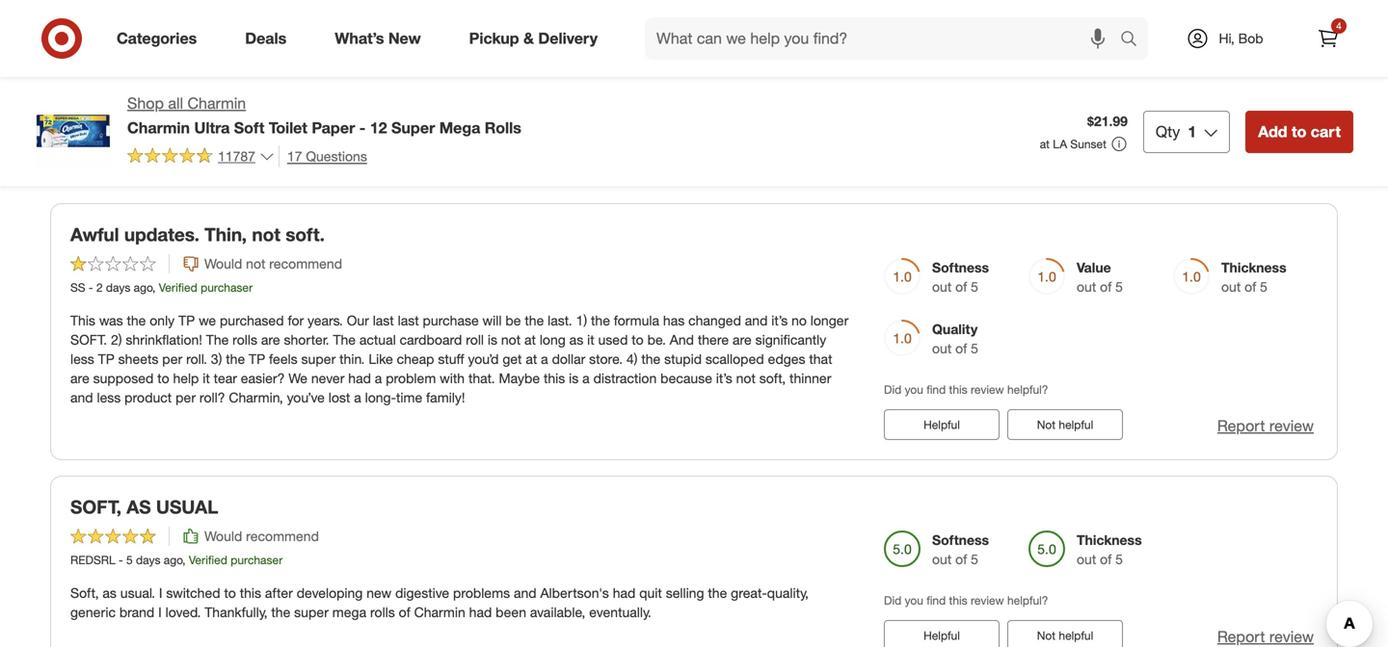 Task type: describe. For each thing, give the bounding box(es) containing it.
the down after
[[271, 604, 290, 621]]

Verified purchases checkbox
[[1183, 92, 1203, 111]]

formula
[[614, 312, 659, 329]]

long-
[[365, 390, 396, 406]]

of inside value out of 5
[[1100, 279, 1112, 295]]

0 vertical spatial per
[[162, 351, 182, 368]]

roll?
[[199, 390, 225, 406]]

la
[[1053, 137, 1067, 151]]

not up would not recommend
[[252, 224, 280, 246]]

that
[[809, 351, 832, 368]]

did for awful updates. thin, not soft.
[[884, 383, 902, 397]]

add
[[1258, 122, 1287, 141]]

no
[[792, 312, 807, 329]]

pickup & delivery
[[469, 29, 598, 48]]

not helpful for soft, as usual
[[1037, 629, 1093, 643]]

as
[[127, 497, 151, 519]]

dollar
[[552, 351, 585, 368]]

helpful? for awful updates. thin, not soft.
[[1007, 383, 1048, 397]]

of inside quality out of 5
[[955, 340, 967, 357]]

after
[[265, 585, 293, 602]]

helpful button for soft, as usual
[[884, 621, 1000, 648]]

1 horizontal spatial thickness
[[1221, 259, 1287, 276]]

thankfully,
[[205, 604, 268, 621]]

0 vertical spatial charmin
[[187, 94, 246, 113]]

like
[[369, 351, 393, 368]]

1 vertical spatial per
[[176, 390, 196, 406]]

to left be. on the left of the page
[[632, 332, 644, 349]]

product
[[125, 390, 172, 406]]

2 horizontal spatial are
[[733, 332, 752, 349]]

this was the only tp we purchased for years. our last last purchase will be the last. 1) the formula has changed and it's no longer soft. 2) shrinkflation! the rolls are shorter. the actual cardboard roll is not at long as it used to be. and there are significantly less tp sheets per roll. 3) the tp feels super thin. like cheap stuff you'd get at a dollar store. 4) the stupid scalloped edges that are supposed to help it tear easier? we never had a problem with that. maybe this is a distraction because it's not soft, thinner and less product per roll? charmin, you've lost a long-time family!
[[70, 312, 849, 406]]

soft,
[[70, 497, 121, 519]]

with
[[1210, 66, 1241, 85]]

report review for soft, as usual
[[1217, 628, 1314, 647]]

softness out of 5 for awful updates. thin, not soft.
[[932, 259, 989, 295]]

1 vertical spatial thickness
[[1077, 532, 1142, 549]]

days for as
[[136, 553, 160, 568]]

1
[[1188, 122, 1197, 141]]

used
[[598, 332, 628, 349]]

and inside soft, as usual. i switched to this after developing new digestive problems and albertson's had quit selling the great-quality, generic brand i loved. thankfully, the super mega rolls of charmin had been available, eventually.
[[514, 585, 537, 602]]

not helpful for awful updates. thin, not soft.
[[1037, 418, 1093, 432]]

5 inside quality out of 5
[[971, 340, 978, 357]]

this
[[70, 312, 95, 329]]

cardboard
[[400, 332, 462, 349]]

search
[[1111, 31, 1158, 50]]

new
[[367, 585, 392, 602]]

problem
[[386, 370, 436, 387]]

0 horizontal spatial it's
[[716, 370, 732, 387]]

you've
[[287, 390, 325, 406]]

years.
[[308, 312, 343, 329]]

verified for soft, as usual
[[189, 553, 227, 568]]

1 the from the left
[[206, 332, 229, 349]]

actual
[[359, 332, 396, 349]]

helpful for awful updates. thin, not soft.
[[924, 418, 960, 432]]

17 questions link
[[279, 145, 367, 167]]

ago for updates.
[[134, 281, 152, 295]]

purchase
[[423, 312, 479, 329]]

2
[[96, 281, 103, 295]]

report review button for soft, as usual
[[1217, 627, 1314, 648]]

out inside quality out of 5
[[932, 340, 952, 357]]

sunset
[[1070, 137, 1107, 151]]

albertson's
[[540, 585, 609, 602]]

1 vertical spatial thickness out of 5
[[1077, 532, 1142, 568]]

0 vertical spatial and
[[745, 312, 768, 329]]

a up long-
[[375, 370, 382, 387]]

1 vertical spatial and
[[70, 390, 93, 406]]

not for awful updates. thin, not soft.
[[1037, 418, 1056, 432]]

- for soft, as usual
[[119, 553, 123, 568]]

thinner
[[790, 370, 831, 387]]

as inside this was the only tp we purchased for years. our last last purchase will be the last. 1) the formula has changed and it's no longer soft. 2) shrinkflation! the rolls are shorter. the actual cardboard roll is not at long as it used to be. and there are significantly less tp sheets per roll. 3) the tp feels super thin. like cheap stuff you'd get at a dollar store. 4) the stupid scalloped edges that are supposed to help it tear easier? we never had a problem with that. maybe this is a distraction because it's not soft, thinner and less product per roll? charmin, you've lost a long-time family!
[[569, 332, 583, 349]]

helpful for awful updates. thin, not soft.
[[1059, 418, 1093, 432]]

1 vertical spatial less
[[97, 390, 121, 406]]

1 vertical spatial at
[[524, 332, 536, 349]]

questions
[[306, 148, 367, 165]]

value out of 5
[[1077, 259, 1123, 295]]

verified purchases
[[1210, 92, 1338, 110]]

2 i from the top
[[158, 604, 162, 621]]

search button
[[1111, 17, 1158, 64]]

purchaser for thin,
[[201, 281, 253, 295]]

soft,
[[70, 585, 99, 602]]

0 vertical spatial recommend
[[269, 255, 342, 272]]

been
[[496, 604, 526, 621]]

the right 1)
[[591, 312, 610, 329]]

all
[[168, 94, 183, 113]]

report review button for awful updates. thin, not soft.
[[1217, 416, 1314, 438]]

the right be
[[525, 312, 544, 329]]

helpful? for soft, as usual
[[1007, 594, 1048, 608]]

helpful for soft, as usual
[[1059, 629, 1093, 643]]

only
[[150, 312, 175, 329]]

What can we help you find? suggestions appear below search field
[[645, 17, 1125, 60]]

hi, bob
[[1219, 30, 1263, 47]]

not up get
[[501, 332, 521, 349]]

With photos checkbox
[[1183, 66, 1203, 85]]

add to cart button
[[1246, 111, 1353, 153]]

digestive
[[395, 585, 449, 602]]

not down scalloped
[[736, 370, 756, 387]]

0 vertical spatial verified
[[1210, 92, 1262, 110]]

1 horizontal spatial it's
[[771, 312, 788, 329]]

edges
[[768, 351, 805, 368]]

quality,
[[767, 585, 809, 602]]

report review for awful updates. thin, not soft.
[[1217, 417, 1314, 436]]

delivery
[[538, 29, 598, 48]]

great-
[[731, 585, 767, 602]]

super inside soft, as usual. i switched to this after developing new digestive problems and albertson's had quit selling the great-quality, generic brand i loved. thankfully, the super mega rolls of charmin had been available, eventually.
[[294, 604, 329, 621]]

- for awful updates. thin, not soft.
[[89, 281, 93, 295]]

last.
[[548, 312, 572, 329]]

charmin inside soft, as usual. i switched to this after developing new digestive problems and albertson's had quit selling the great-quality, generic brand i loved. thankfully, the super mega rolls of charmin had been available, eventually.
[[414, 604, 465, 621]]

5 inside value out of 5
[[1115, 279, 1123, 295]]

be
[[505, 312, 521, 329]]

be.
[[647, 332, 666, 349]]

developing
[[297, 585, 363, 602]]

11787
[[218, 148, 255, 165]]

we
[[288, 370, 308, 387]]

- inside the shop all charmin charmin ultra soft toilet paper - 12 super mega rolls
[[359, 118, 366, 137]]

1 vertical spatial is
[[569, 370, 579, 387]]

soft, as usual
[[70, 497, 218, 519]]

selling
[[666, 585, 704, 602]]

11787 link
[[127, 145, 275, 169]]

toilet
[[269, 118, 307, 137]]

there
[[698, 332, 729, 349]]

2 vertical spatial at
[[526, 351, 537, 368]]

problems
[[453, 585, 510, 602]]

shorter.
[[284, 332, 329, 349]]

the right 4)
[[641, 351, 661, 368]]

2 horizontal spatial tp
[[249, 351, 265, 368]]

and
[[670, 332, 694, 349]]

this inside this was the only tp we purchased for years. our last last purchase will be the last. 1) the formula has changed and it's no longer soft. 2) shrinkflation! the rolls are shorter. the actual cardboard roll is not at long as it used to be. and there are significantly less tp sheets per roll. 3) the tp feels super thin. like cheap stuff you'd get at a dollar store. 4) the stupid scalloped edges that are supposed to help it tear easier? we never had a problem with that. maybe this is a distraction because it's not soft, thinner and less product per roll? charmin, you've lost a long-time family!
[[544, 370, 565, 387]]

usual.
[[120, 585, 155, 602]]

to left help on the left bottom
[[157, 370, 169, 387]]

quit
[[639, 585, 662, 602]]

quality
[[932, 321, 978, 338]]

days for updates.
[[106, 281, 130, 295]]

thin.
[[339, 351, 365, 368]]

what's
[[335, 29, 384, 48]]

0 vertical spatial at
[[1040, 137, 1050, 151]]

0 horizontal spatial tp
[[98, 351, 115, 368]]

roll
[[466, 332, 484, 349]]

changed
[[688, 312, 741, 329]]

2 horizontal spatial had
[[613, 585, 636, 602]]

4 link
[[1307, 17, 1350, 60]]

longer
[[811, 312, 849, 329]]

categories
[[117, 29, 197, 48]]

for
[[288, 312, 304, 329]]

1 vertical spatial recommend
[[246, 528, 319, 545]]

was
[[99, 312, 123, 329]]

ss - 2 days ago , verified purchaser
[[70, 281, 253, 295]]

find for soft, as usual
[[927, 594, 946, 608]]

because
[[660, 370, 712, 387]]

store.
[[589, 351, 623, 368]]

soft,
[[759, 370, 786, 387]]

we
[[199, 312, 216, 329]]



Task type: locate. For each thing, give the bounding box(es) containing it.
1 not helpful from the top
[[1037, 418, 1093, 432]]

redsrl - 5 days ago , verified purchaser
[[70, 553, 283, 568]]

1 horizontal spatial is
[[569, 370, 579, 387]]

1 report from the top
[[1217, 417, 1265, 436]]

2 last from the left
[[398, 312, 419, 329]]

17
[[287, 148, 302, 165]]

1 softness from the top
[[932, 259, 989, 276]]

at right get
[[526, 351, 537, 368]]

with photos
[[1210, 66, 1293, 85]]

had down thin.
[[348, 370, 371, 387]]

ss
[[70, 281, 85, 295]]

0 vertical spatial ago
[[134, 281, 152, 295]]

1 helpful from the top
[[924, 418, 960, 432]]

less down supposed
[[97, 390, 121, 406]]

2 softness out of 5 from the top
[[932, 532, 989, 568]]

1 vertical spatial super
[[294, 604, 329, 621]]

1 vertical spatial -
[[89, 281, 93, 295]]

usual
[[156, 497, 218, 519]]

to right add
[[1292, 122, 1307, 141]]

you for soft, as usual
[[905, 594, 923, 608]]

would down 'thin,'
[[204, 255, 242, 272]]

is
[[488, 332, 497, 349], [569, 370, 579, 387]]

1 horizontal spatial tp
[[178, 312, 195, 329]]

12
[[370, 118, 387, 137]]

super
[[391, 118, 435, 137]]

tp up easier?
[[249, 351, 265, 368]]

1 vertical spatial i
[[158, 604, 162, 621]]

0 horizontal spatial is
[[488, 332, 497, 349]]

shop
[[127, 94, 164, 113]]

1 not from the top
[[1037, 418, 1056, 432]]

days
[[106, 281, 130, 295], [136, 553, 160, 568]]

to up the thankfully,
[[224, 585, 236, 602]]

shrinkflation!
[[126, 332, 202, 349]]

1 horizontal spatial thickness out of 5
[[1221, 259, 1287, 295]]

1 vertical spatial softness
[[932, 532, 989, 549]]

0 horizontal spatial as
[[103, 585, 117, 602]]

mega
[[439, 118, 480, 137]]

find for awful updates. thin, not soft.
[[927, 383, 946, 397]]

thin,
[[204, 224, 247, 246]]

softness for awful updates. thin, not soft.
[[932, 259, 989, 276]]

at left "long"
[[524, 332, 536, 349]]

i right brand
[[158, 604, 162, 621]]

supposed
[[93, 370, 154, 387]]

ago up only
[[134, 281, 152, 295]]

recommend up after
[[246, 528, 319, 545]]

the right 3) on the left bottom of the page
[[226, 351, 245, 368]]

charmin,
[[229, 390, 283, 406]]

0 vertical spatial it's
[[771, 312, 788, 329]]

redsrl
[[70, 553, 115, 568]]

would recommend
[[204, 528, 319, 545]]

1 horizontal spatial it
[[587, 332, 594, 349]]

stupid
[[664, 351, 702, 368]]

ultra
[[194, 118, 230, 137]]

0 vertical spatial less
[[70, 351, 94, 368]]

to inside soft, as usual. i switched to this after developing new digestive problems and albertson's had quit selling the great-quality, generic brand i loved. thankfully, the super mega rolls of charmin had been available, eventually.
[[224, 585, 236, 602]]

tear
[[214, 370, 237, 387]]

purchaser up we
[[201, 281, 253, 295]]

1 horizontal spatial the
[[333, 332, 356, 349]]

1 vertical spatial helpful
[[1059, 629, 1093, 643]]

1 vertical spatial report
[[1217, 628, 1265, 647]]

softness for soft, as usual
[[932, 532, 989, 549]]

1 vertical spatial find
[[927, 594, 946, 608]]

helpful
[[924, 418, 960, 432], [924, 629, 960, 643]]

0 vertical spatial softness
[[932, 259, 989, 276]]

verified up switched
[[189, 553, 227, 568]]

had up eventually.
[[613, 585, 636, 602]]

value
[[1077, 259, 1111, 276]]

2 vertical spatial had
[[469, 604, 492, 621]]

0 horizontal spatial ,
[[152, 281, 156, 295]]

verified for awful updates. thin, not soft.
[[159, 281, 197, 295]]

super inside this was the only tp we purchased for years. our last last purchase will be the last. 1) the formula has changed and it's no longer soft. 2) shrinkflation! the rolls are shorter. the actual cardboard roll is not at long as it used to be. and there are significantly less tp sheets per roll. 3) the tp feels super thin. like cheap stuff you'd get at a dollar store. 4) the stupid scalloped edges that are supposed to help it tear easier? we never had a problem with that. maybe this is a distraction because it's not soft, thinner and less product per roll? charmin, you've lost a long-time family!
[[301, 351, 336, 368]]

report
[[1217, 417, 1265, 436], [1217, 628, 1265, 647]]

categories link
[[100, 17, 221, 60]]

did for soft, as usual
[[884, 594, 902, 608]]

rolls inside this was the only tp we purchased for years. our last last purchase will be the last. 1) the formula has changed and it's no longer soft. 2) shrinkflation! the rolls are shorter. the actual cardboard roll is not at long as it used to be. and there are significantly less tp sheets per roll. 3) the tp feels super thin. like cheap stuff you'd get at a dollar store. 4) the stupid scalloped edges that are supposed to help it tear easier? we never had a problem with that. maybe this is a distraction because it's not soft, thinner and less product per roll? charmin, you've lost a long-time family!
[[232, 332, 257, 349]]

at left la
[[1040, 137, 1050, 151]]

0 horizontal spatial thickness
[[1077, 532, 1142, 549]]

the up 3) on the left bottom of the page
[[206, 332, 229, 349]]

is down the dollar
[[569, 370, 579, 387]]

significantly
[[755, 332, 826, 349]]

0 vertical spatial not
[[1037, 418, 1056, 432]]

days up usual.
[[136, 553, 160, 568]]

1 helpful? from the top
[[1007, 383, 1048, 397]]

0 vertical spatial helpful
[[1059, 418, 1093, 432]]

1 vertical spatial rolls
[[370, 604, 395, 621]]

- right redsrl
[[119, 553, 123, 568]]

as right 'soft,'
[[103, 585, 117, 602]]

0 horizontal spatial it
[[203, 370, 210, 387]]

softness out of 5
[[932, 259, 989, 295], [932, 532, 989, 568]]

it's left no
[[771, 312, 788, 329]]

1 vertical spatial did you find this review helpful?
[[884, 594, 1048, 608]]

1 not helpful button from the top
[[1007, 410, 1123, 441]]

not helpful button for soft, as usual
[[1007, 621, 1123, 648]]

1 would from the top
[[204, 255, 242, 272]]

thickness
[[1221, 259, 1287, 276], [1077, 532, 1142, 549]]

1 horizontal spatial and
[[514, 585, 537, 602]]

tp left we
[[178, 312, 195, 329]]

soft.
[[70, 332, 107, 349]]

0 vertical spatial -
[[359, 118, 366, 137]]

,
[[152, 281, 156, 295], [182, 553, 186, 568]]

2 helpful from the top
[[1059, 629, 1093, 643]]

you for awful updates. thin, not soft.
[[905, 383, 923, 397]]

1 vertical spatial not helpful
[[1037, 629, 1093, 643]]

1 helpful from the top
[[1059, 418, 1093, 432]]

1 vertical spatial not helpful button
[[1007, 621, 1123, 648]]

and down soft.
[[70, 390, 93, 406]]

paper
[[312, 118, 355, 137]]

at la sunset
[[1040, 137, 1107, 151]]

2 would from the top
[[204, 528, 242, 545]]

1 last from the left
[[373, 312, 394, 329]]

scalloped
[[706, 351, 764, 368]]

are down soft.
[[70, 370, 89, 387]]

0 vertical spatial it
[[587, 332, 594, 349]]

1 horizontal spatial are
[[261, 332, 280, 349]]

2 helpful button from the top
[[884, 621, 1000, 648]]

at
[[1040, 137, 1050, 151], [524, 332, 536, 349], [526, 351, 537, 368]]

0 vertical spatial helpful?
[[1007, 383, 1048, 397]]

not for soft, as usual
[[1037, 629, 1056, 643]]

did you find this review helpful? for awful updates. thin, not soft.
[[884, 383, 1048, 397]]

had down problems
[[469, 604, 492, 621]]

to inside button
[[1292, 122, 1307, 141]]

0 vertical spatial had
[[348, 370, 371, 387]]

4)
[[626, 351, 638, 368]]

2 helpful from the top
[[924, 629, 960, 643]]

super down developing
[[294, 604, 329, 621]]

report for soft, as usual
[[1217, 628, 1265, 647]]

1 find from the top
[[927, 383, 946, 397]]

2 report from the top
[[1217, 628, 1265, 647]]

would for usual
[[204, 528, 242, 545]]

deals link
[[229, 17, 311, 60]]

1 vertical spatial had
[[613, 585, 636, 602]]

3)
[[211, 351, 222, 368]]

1 vertical spatial helpful?
[[1007, 594, 1048, 608]]

get
[[503, 351, 522, 368]]

ago for as
[[164, 553, 182, 568]]

are up scalloped
[[733, 332, 752, 349]]

tp down 2)
[[98, 351, 115, 368]]

report for awful updates. thin, not soft.
[[1217, 417, 1265, 436]]

0 vertical spatial thickness out of 5
[[1221, 259, 1287, 295]]

- left 12
[[359, 118, 366, 137]]

photos
[[1246, 66, 1293, 85]]

0 vertical spatial would
[[204, 255, 242, 272]]

0 horizontal spatial thickness out of 5
[[1077, 532, 1142, 568]]

0 horizontal spatial ago
[[134, 281, 152, 295]]

charmin up ultra
[[187, 94, 246, 113]]

rolls
[[485, 118, 521, 137]]

less down soft.
[[70, 351, 94, 368]]

1 helpful button from the top
[[884, 410, 1000, 441]]

1 vertical spatial as
[[103, 585, 117, 602]]

2 did you find this review helpful? from the top
[[884, 594, 1048, 608]]

softness out of 5 for soft, as usual
[[932, 532, 989, 568]]

image of charmin ultra soft toilet paper - 12 super mega rolls image
[[35, 93, 112, 170]]

purchaser for usual
[[231, 553, 283, 568]]

charmin down shop
[[127, 118, 190, 137]]

the right was
[[127, 312, 146, 329]]

help
[[173, 370, 199, 387]]

1 horizontal spatial -
[[119, 553, 123, 568]]

a down the dollar
[[582, 370, 590, 387]]

17 questions
[[287, 148, 367, 165]]

per down shrinkflation!
[[162, 351, 182, 368]]

0 horizontal spatial had
[[348, 370, 371, 387]]

1 report review button from the top
[[1217, 416, 1314, 438]]

are up feels
[[261, 332, 280, 349]]

add to cart
[[1258, 122, 1341, 141]]

0 horizontal spatial and
[[70, 390, 93, 406]]

0 vertical spatial i
[[159, 585, 162, 602]]

per
[[162, 351, 182, 368], [176, 390, 196, 406]]

1 softness out of 5 from the top
[[932, 259, 989, 295]]

2 did from the top
[[884, 594, 902, 608]]

it's
[[771, 312, 788, 329], [716, 370, 732, 387]]

eventually.
[[589, 604, 651, 621]]

review
[[971, 383, 1004, 397], [1269, 417, 1314, 436], [971, 594, 1004, 608], [1269, 628, 1314, 647]]

1 vertical spatial helpful button
[[884, 621, 1000, 648]]

1 vertical spatial report review
[[1217, 628, 1314, 647]]

0 vertical spatial report review
[[1217, 417, 1314, 436]]

1 i from the top
[[159, 585, 162, 602]]

find
[[927, 383, 946, 397], [927, 594, 946, 608]]

1)
[[576, 312, 587, 329]]

purchaser down would recommend
[[231, 553, 283, 568]]

verified up only
[[159, 281, 197, 295]]

1 horizontal spatial days
[[136, 553, 160, 568]]

sheets
[[118, 351, 158, 368]]

not helpful button for awful updates. thin, not soft.
[[1007, 410, 1123, 441]]

our
[[347, 312, 369, 329]]

2 the from the left
[[333, 332, 356, 349]]

2 not helpful from the top
[[1037, 629, 1093, 643]]

what's new
[[335, 29, 421, 48]]

2 not helpful button from the top
[[1007, 621, 1123, 648]]

not down 'thin,'
[[246, 255, 265, 272]]

2 report review button from the top
[[1217, 627, 1314, 648]]

easier?
[[241, 370, 285, 387]]

report review button
[[1217, 416, 1314, 438], [1217, 627, 1314, 648]]

1 you from the top
[[905, 383, 923, 397]]

0 vertical spatial report review button
[[1217, 416, 1314, 438]]

hi,
[[1219, 30, 1235, 47]]

family!
[[426, 390, 465, 406]]

that.
[[468, 370, 495, 387]]

0 vertical spatial not helpful
[[1037, 418, 1093, 432]]

new
[[388, 29, 421, 48]]

cheap
[[397, 351, 434, 368]]

did you find this review helpful?
[[884, 383, 1048, 397], [884, 594, 1048, 608]]

0 vertical spatial softness out of 5
[[932, 259, 989, 295]]

the
[[206, 332, 229, 349], [333, 332, 356, 349]]

0 vertical spatial as
[[569, 332, 583, 349]]

0 vertical spatial not helpful button
[[1007, 410, 1123, 441]]

1 did you find this review helpful? from the top
[[884, 383, 1048, 397]]

0 vertical spatial thickness
[[1221, 259, 1287, 276]]

last up actual
[[373, 312, 394, 329]]

1 vertical spatial ,
[[182, 553, 186, 568]]

, for as
[[182, 553, 186, 568]]

soft.
[[286, 224, 325, 246]]

2 vertical spatial charmin
[[414, 604, 465, 621]]

1 horizontal spatial rolls
[[370, 604, 395, 621]]

2 helpful? from the top
[[1007, 594, 1048, 608]]

1 did from the top
[[884, 383, 902, 397]]

0 horizontal spatial days
[[106, 281, 130, 295]]

0 horizontal spatial last
[[373, 312, 394, 329]]

1 horizontal spatial as
[[569, 332, 583, 349]]

qty
[[1156, 122, 1180, 141]]

, up only
[[152, 281, 156, 295]]

as inside soft, as usual. i switched to this after developing new digestive problems and albertson's had quit selling the great-quality, generic brand i loved. thankfully, the super mega rolls of charmin had been available, eventually.
[[103, 585, 117, 602]]

a
[[541, 351, 548, 368], [375, 370, 382, 387], [582, 370, 590, 387], [354, 390, 361, 406]]

would for thin,
[[204, 255, 242, 272]]

0 horizontal spatial are
[[70, 370, 89, 387]]

with
[[440, 370, 465, 387]]

super up never
[[301, 351, 336, 368]]

it down 1)
[[587, 332, 594, 349]]

- left 2
[[89, 281, 93, 295]]

and up been
[[514, 585, 537, 602]]

and up significantly
[[745, 312, 768, 329]]

the up thin.
[[333, 332, 356, 349]]

1 horizontal spatial had
[[469, 604, 492, 621]]

this inside soft, as usual. i switched to this after developing new digestive problems and albertson's had quit selling the great-quality, generic brand i loved. thankfully, the super mega rolls of charmin had been available, eventually.
[[240, 585, 261, 602]]

helpful
[[1059, 418, 1093, 432], [1059, 629, 1093, 643]]

rolls inside soft, as usual. i switched to this after developing new digestive problems and albertson's had quit selling the great-quality, generic brand i loved. thankfully, the super mega rolls of charmin had been available, eventually.
[[370, 604, 395, 621]]

a right lost
[[354, 390, 361, 406]]

last
[[373, 312, 394, 329], [398, 312, 419, 329]]

would not recommend
[[204, 255, 342, 272]]

did you find this review helpful? for soft, as usual
[[884, 594, 1048, 608]]

it's down scalloped
[[716, 370, 732, 387]]

1 horizontal spatial ,
[[182, 553, 186, 568]]

0 horizontal spatial rolls
[[232, 332, 257, 349]]

0 vertical spatial days
[[106, 281, 130, 295]]

2 report review from the top
[[1217, 628, 1314, 647]]

1 report review from the top
[[1217, 417, 1314, 436]]

2 find from the top
[[927, 594, 946, 608]]

1 vertical spatial charmin
[[127, 118, 190, 137]]

helpful for soft, as usual
[[924, 629, 960, 643]]

i right usual.
[[159, 585, 162, 602]]

thickness out of 5
[[1221, 259, 1287, 295], [1077, 532, 1142, 568]]

bob
[[1238, 30, 1263, 47]]

rolls down purchased
[[232, 332, 257, 349]]

days right 2
[[106, 281, 130, 295]]

1 horizontal spatial ago
[[164, 553, 182, 568]]

1 vertical spatial days
[[136, 553, 160, 568]]

had inside this was the only tp we purchased for years. our last last purchase will be the last. 1) the formula has changed and it's no longer soft. 2) shrinkflation! the rolls are shorter. the actual cardboard roll is not at long as it used to be. and there are significantly less tp sheets per roll. 3) the tp feels super thin. like cheap stuff you'd get at a dollar store. 4) the stupid scalloped edges that are supposed to help it tear easier? we never had a problem with that. maybe this is a distraction because it's not soft, thinner and less product per roll? charmin, you've lost a long-time family!
[[348, 370, 371, 387]]

of inside soft, as usual. i switched to this after developing new digestive problems and albertson's had quit selling the great-quality, generic brand i loved. thankfully, the super mega rolls of charmin had been available, eventually.
[[399, 604, 410, 621]]

0 vertical spatial super
[[301, 351, 336, 368]]

helpful button for awful updates. thin, not soft.
[[884, 410, 1000, 441]]

0 horizontal spatial -
[[89, 281, 93, 295]]

verified down the with
[[1210, 92, 1262, 110]]

0 vertical spatial rolls
[[232, 332, 257, 349]]

rolls down "new"
[[370, 604, 395, 621]]

2 not from the top
[[1037, 629, 1056, 643]]

not helpful
[[1037, 418, 1093, 432], [1037, 629, 1093, 643]]

out inside value out of 5
[[1077, 279, 1096, 295]]

recommend down soft.
[[269, 255, 342, 272]]

1 horizontal spatial last
[[398, 312, 419, 329]]

long
[[540, 332, 566, 349]]

-
[[359, 118, 366, 137], [89, 281, 93, 295], [119, 553, 123, 568]]

mega
[[332, 604, 366, 621]]

1 vertical spatial did
[[884, 594, 902, 608]]

awful
[[70, 224, 119, 246]]

2 softness from the top
[[932, 532, 989, 549]]

shop all charmin charmin ultra soft toilet paper - 12 super mega rolls
[[127, 94, 521, 137]]

it left tear on the bottom left of page
[[203, 370, 210, 387]]

is right roll
[[488, 332, 497, 349]]

2 vertical spatial -
[[119, 553, 123, 568]]

ago up switched
[[164, 553, 182, 568]]

time
[[396, 390, 422, 406]]

charmin down 'digestive'
[[414, 604, 465, 621]]

to
[[1292, 122, 1307, 141], [632, 332, 644, 349], [157, 370, 169, 387], [224, 585, 236, 602]]

1 vertical spatial it
[[203, 370, 210, 387]]

2 you from the top
[[905, 594, 923, 608]]

, for updates.
[[152, 281, 156, 295]]

1 vertical spatial ago
[[164, 553, 182, 568]]

a down "long"
[[541, 351, 548, 368]]

0 vertical spatial helpful button
[[884, 410, 1000, 441]]

1 vertical spatial report review button
[[1217, 627, 1314, 648]]

0 horizontal spatial less
[[70, 351, 94, 368]]

last up cardboard
[[398, 312, 419, 329]]

0 vertical spatial purchaser
[[201, 281, 253, 295]]

per down help on the left bottom
[[176, 390, 196, 406]]

the left great-
[[708, 585, 727, 602]]

as down 1)
[[569, 332, 583, 349]]

0 vertical spatial is
[[488, 332, 497, 349]]

would down usual
[[204, 528, 242, 545]]

0 vertical spatial helpful
[[924, 418, 960, 432]]

feels
[[269, 351, 298, 368]]

, up switched
[[182, 553, 186, 568]]

1 vertical spatial verified
[[159, 281, 197, 295]]



Task type: vqa. For each thing, say whether or not it's contained in the screenshot.
Curl to the bottom
no



